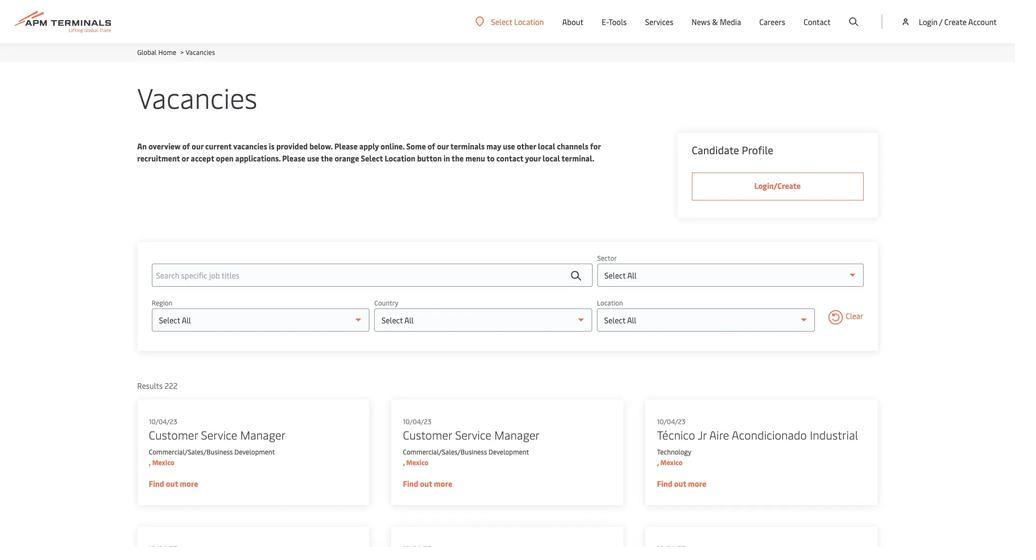 Task type: describe. For each thing, give the bounding box(es) containing it.
2 find from the left
[[403, 479, 419, 489]]

1 out from the left
[[166, 479, 178, 489]]

2 out from the left
[[420, 479, 433, 489]]

login / create account link
[[902, 0, 998, 43]]

global
[[137, 48, 157, 57]]

vacancies
[[233, 141, 267, 152]]

0 vertical spatial location
[[515, 16, 544, 27]]

orange
[[335, 153, 359, 164]]

2 our from the left
[[437, 141, 449, 152]]

2 horizontal spatial location
[[597, 299, 624, 308]]

candidate
[[692, 143, 740, 157]]

2 10/04/23 from the left
[[403, 417, 432, 427]]

some
[[407, 141, 426, 152]]

2 manager from the left
[[495, 428, 540, 443]]

2 mexico from the left
[[407, 458, 429, 468]]

select location button
[[476, 16, 544, 27]]

1 , from the left
[[149, 458, 151, 468]]

222
[[165, 381, 178, 391]]

1 mexico from the left
[[152, 458, 175, 468]]

1 the from the left
[[321, 153, 333, 164]]

below.
[[310, 141, 333, 152]]

e-tools button
[[602, 0, 627, 43]]

1 vertical spatial location
[[385, 153, 416, 164]]

1 vertical spatial local
[[543, 153, 560, 164]]

jr
[[698, 428, 707, 443]]

1 manager from the left
[[240, 428, 286, 443]]

aire
[[710, 428, 730, 443]]

home
[[158, 48, 176, 57]]

or
[[182, 153, 189, 164]]

3 out from the left
[[675, 479, 687, 489]]

select location
[[491, 16, 544, 27]]

técnico
[[658, 428, 696, 443]]

2 customer from the left
[[403, 428, 452, 443]]

please inside an overview of our current vacancies is provided below. please apply online. some of our terminals may use other local channels for recruitment or accept open applications.
[[335, 141, 358, 152]]

results 222
[[137, 381, 178, 391]]

>
[[180, 48, 184, 57]]

terminals
[[451, 141, 485, 152]]

create
[[945, 16, 967, 27]]

media
[[720, 16, 742, 27]]

3 more from the left
[[689, 479, 707, 489]]

candidate profile
[[692, 143, 774, 157]]

an overview of our current vacancies is provided below. please apply online. some of our terminals may use other local channels for recruitment or accept open applications.
[[137, 141, 601, 164]]

text search text field
[[152, 264, 593, 287]]

1 customer from the left
[[149, 428, 198, 443]]

1 vertical spatial use
[[307, 153, 320, 164]]

an
[[137, 141, 147, 152]]

careers
[[760, 16, 786, 27]]

1 commercial/sales/business from the left
[[149, 448, 233, 457]]

/
[[940, 16, 943, 27]]

may
[[487, 141, 502, 152]]

3 find out more from the left
[[658, 479, 707, 489]]

to
[[487, 153, 495, 164]]

contact
[[497, 153, 524, 164]]

1 10/04/23 from the left
[[149, 417, 177, 427]]

is
[[269, 141, 275, 152]]

login
[[920, 16, 938, 27]]

news & media
[[692, 16, 742, 27]]

please use the orange select location button in the menu to contact your local terminal.
[[282, 153, 595, 164]]

overview
[[149, 141, 181, 152]]

global home > vacancies
[[137, 48, 215, 57]]

industrial
[[810, 428, 859, 443]]

services button
[[646, 0, 674, 43]]

accept
[[191, 153, 214, 164]]

apply
[[360, 141, 379, 152]]

menu
[[466, 153, 486, 164]]



Task type: vqa. For each thing, say whether or not it's contained in the screenshot.


Task type: locate. For each thing, give the bounding box(es) containing it.
2 development from the left
[[489, 448, 529, 457]]

2 service from the left
[[455, 428, 492, 443]]

0 horizontal spatial development
[[235, 448, 275, 457]]

contact button
[[804, 0, 831, 43]]

, inside 10/04/23 técnico jr aire acondicionado industrial technology , mexico
[[658, 458, 659, 468]]

news & media button
[[692, 0, 742, 43]]

2 horizontal spatial find
[[658, 479, 673, 489]]

1 horizontal spatial service
[[455, 428, 492, 443]]

0 vertical spatial select
[[491, 16, 513, 27]]

location down sector
[[597, 299, 624, 308]]

2 more from the left
[[434, 479, 453, 489]]

provided
[[276, 141, 308, 152]]

commercial/sales/business
[[149, 448, 233, 457], [403, 448, 487, 457]]

1 horizontal spatial more
[[434, 479, 453, 489]]

service
[[201, 428, 238, 443], [455, 428, 492, 443]]

find out more
[[149, 479, 198, 489], [403, 479, 453, 489], [658, 479, 707, 489]]

sector
[[598, 254, 617, 263]]

local inside an overview of our current vacancies is provided below. please apply online. some of our terminals may use other local channels for recruitment or accept open applications.
[[538, 141, 556, 152]]

news
[[692, 16, 711, 27]]

services
[[646, 16, 674, 27]]

development
[[235, 448, 275, 457], [489, 448, 529, 457]]

acondicionado
[[732, 428, 808, 443]]

3 mexico from the left
[[661, 458, 683, 468]]

location down online.
[[385, 153, 416, 164]]

about button
[[563, 0, 584, 43]]

please
[[335, 141, 358, 152], [282, 153, 306, 164]]

1 vertical spatial please
[[282, 153, 306, 164]]

technology
[[658, 448, 692, 457]]

other
[[517, 141, 537, 152]]

local right your
[[543, 153, 560, 164]]

0 horizontal spatial out
[[166, 479, 178, 489]]

about
[[563, 16, 584, 27]]

0 horizontal spatial mexico
[[152, 458, 175, 468]]

2 the from the left
[[452, 153, 464, 164]]

contact
[[804, 16, 831, 27]]

1 horizontal spatial please
[[335, 141, 358, 152]]

vacancies
[[186, 48, 215, 57], [137, 78, 258, 116]]

terminal.
[[562, 153, 595, 164]]

3 , from the left
[[658, 458, 659, 468]]

1 horizontal spatial development
[[489, 448, 529, 457]]

1 horizontal spatial location
[[515, 16, 544, 27]]

1 horizontal spatial 10/04/23
[[403, 417, 432, 427]]

find
[[149, 479, 164, 489], [403, 479, 419, 489], [658, 479, 673, 489]]

&
[[713, 16, 718, 27]]

local
[[538, 141, 556, 152], [543, 153, 560, 164]]

2 horizontal spatial mexico
[[661, 458, 683, 468]]

2 horizontal spatial 10/04/23
[[658, 417, 686, 427]]

1 horizontal spatial find out more
[[403, 479, 453, 489]]

recruitment
[[137, 153, 180, 164]]

manager
[[240, 428, 286, 443], [495, 428, 540, 443]]

1 vertical spatial select
[[361, 153, 383, 164]]

0 horizontal spatial commercial/sales/business
[[149, 448, 233, 457]]

0 horizontal spatial 10/04/23 customer service manager commercial/sales/business development , mexico
[[149, 417, 286, 468]]

1 our from the left
[[192, 141, 204, 152]]

0 horizontal spatial please
[[282, 153, 306, 164]]

vacancies right >
[[186, 48, 215, 57]]

2 vertical spatial location
[[597, 299, 624, 308]]

customer
[[149, 428, 198, 443], [403, 428, 452, 443]]

account
[[969, 16, 998, 27]]

,
[[149, 458, 151, 468], [403, 458, 405, 468], [658, 458, 659, 468]]

current
[[205, 141, 232, 152]]

button
[[417, 153, 442, 164]]

1 development from the left
[[235, 448, 275, 457]]

2 commercial/sales/business from the left
[[403, 448, 487, 457]]

the
[[321, 153, 333, 164], [452, 153, 464, 164]]

more
[[180, 479, 198, 489], [434, 479, 453, 489], [689, 479, 707, 489]]

1 horizontal spatial commercial/sales/business
[[403, 448, 487, 457]]

2 of from the left
[[428, 141, 436, 152]]

of
[[182, 141, 190, 152], [428, 141, 436, 152]]

1 10/04/23 customer service manager commercial/sales/business development , mexico from the left
[[149, 417, 286, 468]]

global home link
[[137, 48, 176, 57]]

1 horizontal spatial use
[[503, 141, 515, 152]]

open
[[216, 153, 234, 164]]

0 horizontal spatial more
[[180, 479, 198, 489]]

1 find out more from the left
[[149, 479, 198, 489]]

our up the in
[[437, 141, 449, 152]]

0 horizontal spatial customer
[[149, 428, 198, 443]]

e-tools
[[602, 16, 627, 27]]

0 horizontal spatial ,
[[149, 458, 151, 468]]

0 horizontal spatial select
[[361, 153, 383, 164]]

our up accept on the left top of the page
[[192, 141, 204, 152]]

1 horizontal spatial find
[[403, 479, 419, 489]]

please up orange
[[335, 141, 358, 152]]

in
[[444, 153, 450, 164]]

1 horizontal spatial 10/04/23 customer service manager commercial/sales/business development , mexico
[[403, 417, 540, 468]]

1 horizontal spatial select
[[491, 16, 513, 27]]

for
[[591, 141, 601, 152]]

10/04/23
[[149, 417, 177, 427], [403, 417, 432, 427], [658, 417, 686, 427]]

select
[[491, 16, 513, 27], [361, 153, 383, 164]]

0 vertical spatial vacancies
[[186, 48, 215, 57]]

2 10/04/23 customer service manager commercial/sales/business development , mexico from the left
[[403, 417, 540, 468]]

online.
[[381, 141, 405, 152]]

1 horizontal spatial out
[[420, 479, 433, 489]]

1 horizontal spatial the
[[452, 153, 464, 164]]

0 horizontal spatial location
[[385, 153, 416, 164]]

local up your
[[538, 141, 556, 152]]

clear button
[[829, 310, 864, 327]]

careers button
[[760, 0, 786, 43]]

country
[[375, 299, 399, 308]]

1 horizontal spatial ,
[[403, 458, 405, 468]]

1 horizontal spatial of
[[428, 141, 436, 152]]

3 10/04/23 from the left
[[658, 417, 686, 427]]

use down below.
[[307, 153, 320, 164]]

clear
[[846, 310, 864, 321]]

channels
[[557, 141, 589, 152]]

0 horizontal spatial the
[[321, 153, 333, 164]]

mexico inside 10/04/23 técnico jr aire acondicionado industrial technology , mexico
[[661, 458, 683, 468]]

0 horizontal spatial manager
[[240, 428, 286, 443]]

3 find from the left
[[658, 479, 673, 489]]

2 horizontal spatial ,
[[658, 458, 659, 468]]

0 horizontal spatial find out more
[[149, 479, 198, 489]]

1 more from the left
[[180, 479, 198, 489]]

2 horizontal spatial out
[[675, 479, 687, 489]]

out
[[166, 479, 178, 489], [420, 479, 433, 489], [675, 479, 687, 489]]

0 vertical spatial use
[[503, 141, 515, 152]]

0 horizontal spatial find
[[149, 479, 164, 489]]

region
[[152, 299, 173, 308]]

1 of from the left
[[182, 141, 190, 152]]

login/create
[[755, 180, 801, 191]]

0 vertical spatial local
[[538, 141, 556, 152]]

1 horizontal spatial manager
[[495, 428, 540, 443]]

login/create link
[[692, 173, 864, 201]]

0 horizontal spatial our
[[192, 141, 204, 152]]

of up button
[[428, 141, 436, 152]]

the right the in
[[452, 153, 464, 164]]

10/04/23 inside 10/04/23 técnico jr aire acondicionado industrial technology , mexico
[[658, 417, 686, 427]]

2 horizontal spatial more
[[689, 479, 707, 489]]

please down the provided
[[282, 153, 306, 164]]

1 vertical spatial vacancies
[[137, 78, 258, 116]]

1 horizontal spatial our
[[437, 141, 449, 152]]

0 horizontal spatial service
[[201, 428, 238, 443]]

10/04/23 técnico jr aire acondicionado industrial technology , mexico
[[658, 417, 859, 468]]

profile
[[742, 143, 774, 157]]

2 , from the left
[[403, 458, 405, 468]]

use inside an overview of our current vacancies is provided below. please apply online. some of our terminals may use other local channels for recruitment or accept open applications.
[[503, 141, 515, 152]]

location left about popup button
[[515, 16, 544, 27]]

mexico
[[152, 458, 175, 468], [407, 458, 429, 468], [661, 458, 683, 468]]

10/04/23 customer service manager commercial/sales/business development , mexico
[[149, 417, 286, 468], [403, 417, 540, 468]]

2 horizontal spatial find out more
[[658, 479, 707, 489]]

tools
[[609, 16, 627, 27]]

1 service from the left
[[201, 428, 238, 443]]

vacancies down >
[[137, 78, 258, 116]]

of up or
[[182, 141, 190, 152]]

use
[[503, 141, 515, 152], [307, 153, 320, 164]]

1 find from the left
[[149, 479, 164, 489]]

0 horizontal spatial 10/04/23
[[149, 417, 177, 427]]

location
[[515, 16, 544, 27], [385, 153, 416, 164], [597, 299, 624, 308]]

1 horizontal spatial customer
[[403, 428, 452, 443]]

2 find out more from the left
[[403, 479, 453, 489]]

the down below.
[[321, 153, 333, 164]]

0 horizontal spatial of
[[182, 141, 190, 152]]

0 vertical spatial please
[[335, 141, 358, 152]]

0 horizontal spatial use
[[307, 153, 320, 164]]

use up contact
[[503, 141, 515, 152]]

results
[[137, 381, 163, 391]]

your
[[525, 153, 541, 164]]

our
[[192, 141, 204, 152], [437, 141, 449, 152]]

applications.
[[235, 153, 281, 164]]

login / create account
[[920, 16, 998, 27]]

e-
[[602, 16, 609, 27]]

1 horizontal spatial mexico
[[407, 458, 429, 468]]



